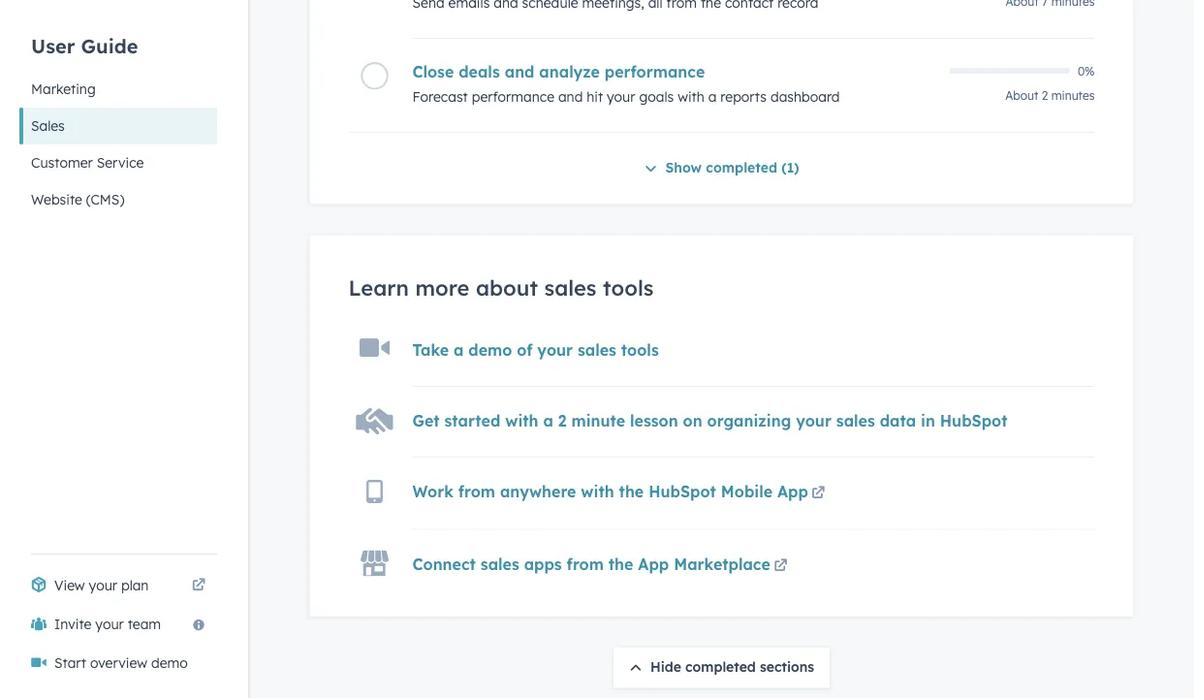 Task type: vqa. For each thing, say whether or not it's contained in the screenshot.
the of
yes



Task type: describe. For each thing, give the bounding box(es) containing it.
connect sales apps from the app marketplace
[[413, 555, 771, 574]]

mobile
[[721, 482, 773, 502]]

learn
[[349, 274, 409, 301]]

show
[[666, 159, 702, 176]]

1 vertical spatial tools
[[621, 341, 659, 360]]

connect
[[413, 555, 476, 574]]

team
[[128, 616, 161, 633]]

0 horizontal spatial 2
[[558, 411, 567, 431]]

of
[[517, 341, 533, 360]]

sales inside the connect sales apps from the app marketplace link
[[481, 555, 519, 574]]

start overview demo link
[[19, 644, 217, 683]]

the for from
[[609, 555, 634, 574]]

goals
[[639, 89, 674, 106]]

(1)
[[782, 159, 800, 176]]

customer service button
[[19, 144, 217, 181]]

start overview demo
[[54, 655, 188, 671]]

demo for overview
[[151, 655, 188, 671]]

show completed (1) button
[[644, 156, 800, 181]]

take a demo of your sales tools
[[413, 341, 659, 360]]

get started with a 2 minute lesson on organizing your sales data in hubspot link
[[413, 411, 1008, 431]]

hide completed sections button
[[614, 648, 830, 688]]

a inside "close deals and analyze performance forecast performance and hit your goals with a reports dashboard"
[[709, 89, 717, 106]]

link opens in a new window image inside the connect sales apps from the app marketplace link
[[774, 560, 788, 573]]

0 horizontal spatial a
[[454, 341, 464, 360]]

1 horizontal spatial app
[[778, 482, 809, 502]]

overview
[[90, 655, 147, 671]]

your right organizing
[[796, 411, 832, 431]]

minute
[[572, 411, 626, 431]]

organizing
[[707, 411, 791, 431]]

0 horizontal spatial performance
[[472, 89, 555, 106]]

close
[[413, 62, 454, 82]]

plan
[[121, 577, 149, 594]]

work from anywhere with the hubspot mobile app
[[413, 482, 809, 502]]

hide completed sections
[[651, 659, 815, 676]]

website (cms) button
[[19, 181, 217, 218]]

user guide views element
[[19, 0, 217, 218]]

forecast
[[413, 89, 468, 106]]

sales button
[[19, 108, 217, 144]]

take a demo of your sales tools link
[[413, 341, 659, 360]]

apps
[[524, 555, 562, 574]]

1 horizontal spatial a
[[543, 411, 554, 431]]

get
[[413, 411, 440, 431]]

show completed (1)
[[666, 159, 800, 176]]

hit
[[587, 89, 603, 106]]

learn more about sales tools
[[349, 274, 654, 301]]

your inside button
[[95, 616, 124, 633]]

on
[[683, 411, 703, 431]]

1 vertical spatial and
[[558, 89, 583, 106]]

link opens in a new window image inside view your plan link
[[192, 579, 206, 592]]

website (cms)
[[31, 191, 124, 208]]

marketplace
[[674, 555, 771, 574]]

link opens in a new window image inside the connect sales apps from the app marketplace link
[[774, 555, 788, 578]]

(cms)
[[86, 191, 124, 208]]

invite
[[54, 616, 92, 633]]

1 vertical spatial with
[[505, 411, 539, 431]]



Task type: locate. For each thing, give the bounding box(es) containing it.
your left 'plan'
[[89, 577, 117, 594]]

started
[[445, 411, 501, 431]]

1 horizontal spatial link opens in a new window image
[[774, 560, 788, 573]]

completed
[[706, 159, 778, 176], [686, 659, 756, 676]]

0 vertical spatial from
[[458, 482, 496, 502]]

view your plan link
[[19, 566, 217, 605]]

anywhere
[[500, 482, 576, 502]]

0 vertical spatial link opens in a new window image
[[774, 560, 788, 573]]

a left minute
[[543, 411, 554, 431]]

about
[[1006, 89, 1039, 103]]

1 vertical spatial performance
[[472, 89, 555, 106]]

user guide
[[31, 33, 138, 58]]

lesson
[[630, 411, 678, 431]]

2 vertical spatial with
[[581, 482, 614, 502]]

with right started
[[505, 411, 539, 431]]

close deals and analyze performance button
[[413, 62, 938, 82]]

close deals and analyze performance forecast performance and hit your goals with a reports dashboard
[[413, 62, 840, 106]]

0 vertical spatial and
[[505, 62, 535, 82]]

demo for a
[[469, 341, 512, 360]]

sales right about
[[544, 274, 597, 301]]

customer
[[31, 154, 93, 171]]

in
[[921, 411, 936, 431]]

1 vertical spatial a
[[454, 341, 464, 360]]

app left marketplace
[[638, 555, 669, 574]]

1 vertical spatial link opens in a new window image
[[192, 579, 206, 592]]

1 vertical spatial from
[[567, 555, 604, 574]]

start
[[54, 655, 86, 671]]

1 horizontal spatial 2
[[1042, 89, 1049, 103]]

1 vertical spatial completed
[[686, 659, 756, 676]]

minutes
[[1052, 89, 1095, 103]]

with
[[678, 89, 705, 106], [505, 411, 539, 431], [581, 482, 614, 502]]

reports
[[721, 89, 767, 106]]

0 vertical spatial with
[[678, 89, 705, 106]]

deals
[[459, 62, 500, 82]]

0 vertical spatial tools
[[603, 274, 654, 301]]

hubspot right in
[[940, 411, 1008, 431]]

0 horizontal spatial demo
[[151, 655, 188, 671]]

service
[[97, 154, 144, 171]]

2 vertical spatial a
[[543, 411, 554, 431]]

user
[[31, 33, 75, 58]]

link opens in a new window image right 'plan'
[[192, 579, 206, 592]]

sales left data
[[837, 411, 875, 431]]

marketing
[[31, 80, 96, 97]]

demo inside the start overview demo link
[[151, 655, 188, 671]]

a left the reports
[[709, 89, 717, 106]]

performance
[[605, 62, 705, 82], [472, 89, 555, 106]]

2 horizontal spatial a
[[709, 89, 717, 106]]

with inside "close deals and analyze performance forecast performance and hit your goals with a reports dashboard"
[[678, 89, 705, 106]]

dashboard
[[771, 89, 840, 106]]

sales
[[31, 117, 65, 134]]

the down lesson on the bottom
[[619, 482, 644, 502]]

0 horizontal spatial and
[[505, 62, 535, 82]]

view your plan
[[54, 577, 149, 594]]

from right work
[[458, 482, 496, 502]]

2 left minute
[[558, 411, 567, 431]]

completed left (1)
[[706, 159, 778, 176]]

get started with a 2 minute lesson on organizing your sales data in hubspot
[[413, 411, 1008, 431]]

the down work from anywhere with the hubspot mobile app link in the bottom of the page
[[609, 555, 634, 574]]

0 horizontal spatial from
[[458, 482, 496, 502]]

2 horizontal spatial with
[[678, 89, 705, 106]]

tools
[[603, 274, 654, 301], [621, 341, 659, 360]]

analyze
[[539, 62, 600, 82]]

your inside "close deals and analyze performance forecast performance and hit your goals with a reports dashboard"
[[607, 89, 636, 106]]

customer service
[[31, 154, 144, 171]]

1 vertical spatial hubspot
[[649, 482, 717, 502]]

work
[[413, 482, 454, 502]]

performance up goals
[[605, 62, 705, 82]]

demo
[[469, 341, 512, 360], [151, 655, 188, 671]]

demo left of
[[469, 341, 512, 360]]

take
[[413, 341, 449, 360]]

1 vertical spatial the
[[609, 555, 634, 574]]

a
[[709, 89, 717, 106], [454, 341, 464, 360], [543, 411, 554, 431]]

demo down team
[[151, 655, 188, 671]]

a right take
[[454, 341, 464, 360]]

1 horizontal spatial demo
[[469, 341, 512, 360]]

data
[[880, 411, 916, 431]]

from right apps
[[567, 555, 604, 574]]

0 vertical spatial hubspot
[[940, 411, 1008, 431]]

1 vertical spatial 2
[[558, 411, 567, 431]]

link opens in a new window image right marketplace
[[774, 560, 788, 573]]

marketing button
[[19, 71, 217, 108]]

the for with
[[619, 482, 644, 502]]

and left "hit"
[[558, 89, 583, 106]]

your
[[607, 89, 636, 106], [538, 341, 573, 360], [796, 411, 832, 431], [89, 577, 117, 594], [95, 616, 124, 633]]

0%
[[1078, 64, 1095, 78]]

about
[[476, 274, 538, 301]]

invite your team button
[[19, 605, 217, 644]]

2
[[1042, 89, 1049, 103], [558, 411, 567, 431]]

work from anywhere with the hubspot mobile app link
[[413, 482, 829, 506]]

completed for show
[[706, 159, 778, 176]]

0 vertical spatial app
[[778, 482, 809, 502]]

performance down deals
[[472, 89, 555, 106]]

1 horizontal spatial hubspot
[[940, 411, 1008, 431]]

hubspot
[[940, 411, 1008, 431], [649, 482, 717, 502]]

app
[[778, 482, 809, 502], [638, 555, 669, 574]]

sales up minute
[[578, 341, 617, 360]]

app right mobile
[[778, 482, 809, 502]]

sales
[[544, 274, 597, 301], [578, 341, 617, 360], [837, 411, 875, 431], [481, 555, 519, 574]]

connect sales apps from the app marketplace link
[[413, 555, 791, 578]]

completed right the hide
[[686, 659, 756, 676]]

0 vertical spatial performance
[[605, 62, 705, 82]]

0 horizontal spatial app
[[638, 555, 669, 574]]

sales left apps
[[481, 555, 519, 574]]

and right deals
[[505, 62, 535, 82]]

1 horizontal spatial and
[[558, 89, 583, 106]]

and
[[505, 62, 535, 82], [558, 89, 583, 106]]

0 vertical spatial 2
[[1042, 89, 1049, 103]]

1 horizontal spatial performance
[[605, 62, 705, 82]]

2 right the about
[[1042, 89, 1049, 103]]

link opens in a new window image inside view your plan link
[[192, 574, 206, 597]]

0 vertical spatial demo
[[469, 341, 512, 360]]

0 horizontal spatial hubspot
[[649, 482, 717, 502]]

the
[[619, 482, 644, 502], [609, 555, 634, 574]]

hubspot left mobile
[[649, 482, 717, 502]]

0 vertical spatial completed
[[706, 159, 778, 176]]

your right "hit"
[[607, 89, 636, 106]]

about 2 minutes
[[1006, 89, 1095, 103]]

invite your team
[[54, 616, 161, 633]]

from
[[458, 482, 496, 502], [567, 555, 604, 574]]

0 vertical spatial a
[[709, 89, 717, 106]]

view
[[54, 577, 85, 594]]

completed for hide
[[686, 659, 756, 676]]

sections
[[760, 659, 815, 676]]

website
[[31, 191, 82, 208]]

0 horizontal spatial link opens in a new window image
[[192, 579, 206, 592]]

your left team
[[95, 616, 124, 633]]

1 vertical spatial app
[[638, 555, 669, 574]]

0 vertical spatial the
[[619, 482, 644, 502]]

1 horizontal spatial with
[[581, 482, 614, 502]]

link opens in a new window image
[[812, 483, 826, 506], [812, 488, 826, 501], [774, 555, 788, 578], [192, 574, 206, 597]]

with right anywhere
[[581, 482, 614, 502]]

1 horizontal spatial from
[[567, 555, 604, 574]]

0 horizontal spatial with
[[505, 411, 539, 431]]

with down close deals and analyze performance "button" at top
[[678, 89, 705, 106]]

more
[[415, 274, 470, 301]]

1 vertical spatial demo
[[151, 655, 188, 671]]

guide
[[81, 33, 138, 58]]

hide
[[651, 659, 682, 676]]

your right of
[[538, 341, 573, 360]]

link opens in a new window image
[[774, 560, 788, 573], [192, 579, 206, 592]]



